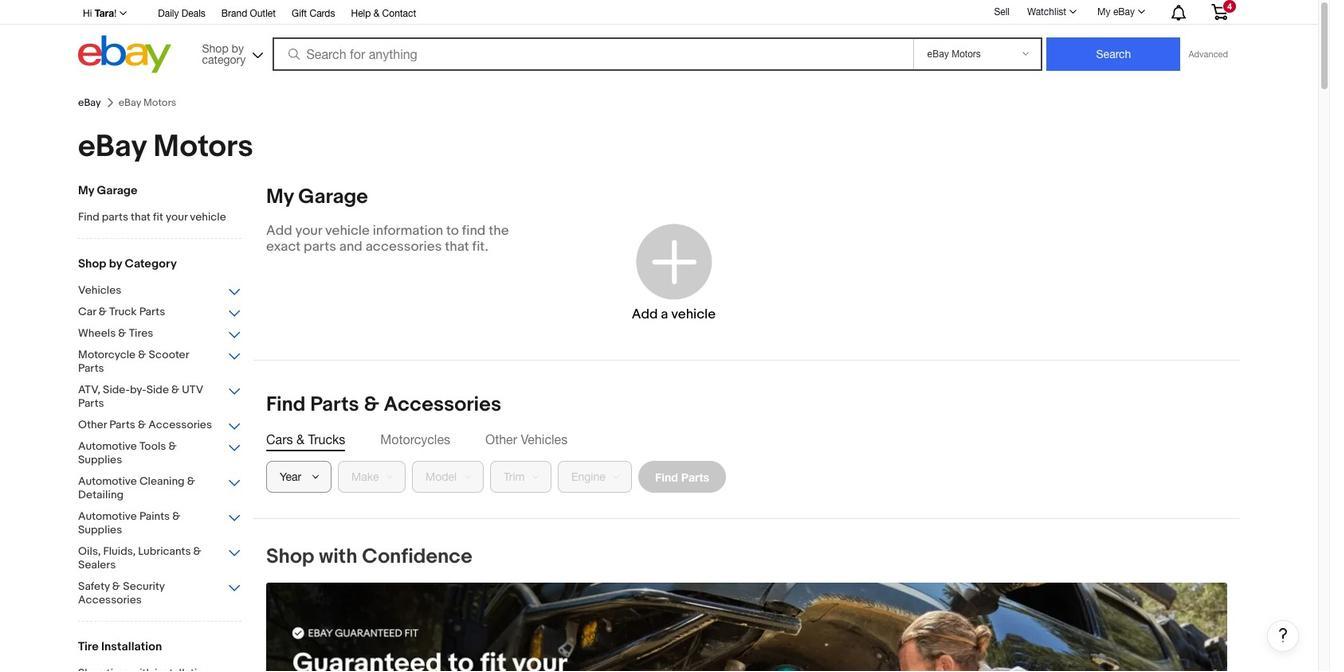 Task type: locate. For each thing, give the bounding box(es) containing it.
3 automotive from the top
[[78, 510, 137, 524]]

1 vertical spatial vehicles
[[521, 433, 568, 447]]

2 horizontal spatial shop
[[266, 545, 314, 570]]

0 vertical spatial accessories
[[384, 393, 501, 418]]

0 vertical spatial ebay
[[1113, 6, 1135, 18]]

shop inside shop by category
[[202, 42, 228, 55]]

1 horizontal spatial other
[[485, 433, 517, 447]]

motorcycles
[[380, 433, 450, 447]]

1 horizontal spatial accessories
[[148, 418, 212, 432]]

2 vertical spatial automotive
[[78, 510, 137, 524]]

contact
[[382, 8, 416, 19]]

your inside find parts that fit your vehicle link
[[166, 210, 187, 224]]

&
[[374, 8, 380, 19], [99, 305, 107, 319], [118, 327, 126, 340], [138, 348, 146, 362], [171, 383, 179, 397], [364, 393, 379, 418], [138, 418, 146, 432], [296, 433, 304, 447], [169, 440, 177, 453], [187, 475, 195, 489], [172, 510, 180, 524], [193, 545, 201, 559], [112, 580, 120, 594]]

0 horizontal spatial vehicle
[[190, 210, 226, 224]]

that
[[131, 210, 151, 224], [445, 239, 469, 255]]

tara
[[95, 7, 114, 19]]

0 horizontal spatial by
[[109, 257, 122, 272]]

0 vertical spatial find
[[78, 210, 99, 224]]

other vehicles
[[485, 433, 568, 447]]

2 vertical spatial find
[[655, 471, 678, 484]]

my right watchlist link
[[1098, 6, 1111, 18]]

find parts that fit your vehicle link
[[78, 210, 241, 226]]

add a vehicle image
[[632, 220, 716, 303]]

1 vertical spatial by
[[109, 257, 122, 272]]

1 vertical spatial other
[[485, 433, 517, 447]]

0 vertical spatial other
[[78, 418, 107, 432]]

0 horizontal spatial garage
[[97, 183, 138, 198]]

2 horizontal spatial accessories
[[384, 393, 501, 418]]

truck
[[109, 305, 137, 319]]

my
[[1098, 6, 1111, 18], [78, 183, 94, 198], [266, 185, 294, 210]]

cars
[[266, 433, 293, 447]]

outlet
[[250, 8, 276, 19]]

my garage up find parts that fit your vehicle
[[78, 183, 138, 198]]

vehicle inside 'add a vehicle' button
[[671, 306, 716, 322]]

2 horizontal spatial vehicle
[[671, 306, 716, 322]]

add a vehicle
[[632, 306, 716, 322]]

parts left fit
[[102, 210, 128, 224]]

daily deals
[[158, 8, 205, 19]]

atv, side-by-side & utv parts button
[[78, 383, 241, 412]]

4 link
[[1202, 0, 1238, 23]]

sealers
[[78, 559, 116, 572]]

1 vertical spatial parts
[[304, 239, 336, 255]]

your left and
[[295, 223, 322, 239]]

shop down brand
[[202, 42, 228, 55]]

to
[[446, 223, 459, 239]]

tab list containing cars & trucks
[[266, 431, 1227, 449]]

1 vertical spatial automotive
[[78, 475, 137, 489]]

installation
[[101, 640, 162, 655]]

car
[[78, 305, 96, 319]]

vehicle right fit
[[190, 210, 226, 224]]

tools
[[139, 440, 166, 453]]

advanced
[[1189, 49, 1228, 59]]

your right fit
[[166, 210, 187, 224]]

supplies up detailing
[[78, 453, 122, 467]]

add
[[266, 223, 292, 239], [632, 306, 658, 322]]

1 horizontal spatial shop
[[202, 42, 228, 55]]

0 horizontal spatial your
[[166, 210, 187, 224]]

garage up find parts that fit your vehicle
[[97, 183, 138, 198]]

accessories
[[366, 239, 442, 255]]

accessories up motorcycles
[[384, 393, 501, 418]]

find parts that fit your vehicle
[[78, 210, 226, 224]]

motors
[[153, 128, 253, 166]]

1 horizontal spatial vehicles
[[521, 433, 568, 447]]

0 vertical spatial shop
[[202, 42, 228, 55]]

vehicles button
[[78, 284, 241, 299]]

by inside shop by category
[[232, 42, 244, 55]]

2 vertical spatial shop
[[266, 545, 314, 570]]

1 vertical spatial supplies
[[78, 524, 122, 537]]

automotive down detailing
[[78, 510, 137, 524]]

tire
[[78, 640, 99, 655]]

1 horizontal spatial find
[[266, 393, 306, 418]]

0 vertical spatial supplies
[[78, 453, 122, 467]]

shop
[[202, 42, 228, 55], [78, 257, 106, 272], [266, 545, 314, 570]]

2 vertical spatial accessories
[[78, 594, 142, 607]]

that left fit.
[[445, 239, 469, 255]]

by
[[232, 42, 244, 55], [109, 257, 122, 272]]

atv,
[[78, 383, 100, 397]]

automotive tools & supplies button
[[78, 440, 241, 469]]

0 horizontal spatial add
[[266, 223, 292, 239]]

vehicle inside add your vehicle information to find the exact parts and accessories that fit.
[[325, 223, 370, 239]]

hi tara !
[[83, 7, 117, 19]]

my up find parts that fit your vehicle
[[78, 183, 94, 198]]

other inside vehicles car & truck parts wheels & tires motorcycle & scooter parts atv, side-by-side & utv parts other parts & accessories automotive tools & supplies automotive cleaning & detailing automotive paints & supplies oils, fluids, lubricants & sealers safety & security accessories
[[78, 418, 107, 432]]

wheels
[[78, 327, 116, 340]]

vehicle left information at the top of the page
[[325, 223, 370, 239]]

supplies up oils,
[[78, 524, 122, 537]]

add a vehicle button
[[575, 201, 773, 344]]

0 horizontal spatial parts
[[102, 210, 128, 224]]

1 horizontal spatial that
[[445, 239, 469, 255]]

by for category
[[109, 257, 122, 272]]

automotive left cleaning
[[78, 475, 137, 489]]

ebay
[[1113, 6, 1135, 18], [78, 96, 101, 109], [78, 128, 146, 166]]

tab list
[[266, 431, 1227, 449]]

0 vertical spatial vehicles
[[78, 284, 121, 297]]

1 vertical spatial find
[[266, 393, 306, 418]]

help & contact link
[[351, 6, 416, 23]]

vehicles inside vehicles car & truck parts wheels & tires motorcycle & scooter parts atv, side-by-side & utv parts other parts & accessories automotive tools & supplies automotive cleaning & detailing automotive paints & supplies oils, fluids, lubricants & sealers safety & security accessories
[[78, 284, 121, 297]]

1 horizontal spatial parts
[[304, 239, 336, 255]]

0 horizontal spatial shop
[[78, 257, 106, 272]]

oils, fluids, lubricants & sealers button
[[78, 545, 241, 574]]

shop for shop by category
[[78, 257, 106, 272]]

add inside add your vehicle information to find the exact parts and accessories that fit.
[[266, 223, 292, 239]]

accessories down "atv, side-by-side & utv parts" dropdown button
[[148, 418, 212, 432]]

by left category
[[109, 257, 122, 272]]

0 horizontal spatial find
[[78, 210, 99, 224]]

find parts & accessories
[[266, 393, 501, 418]]

0 vertical spatial by
[[232, 42, 244, 55]]

your
[[166, 210, 187, 224], [295, 223, 322, 239]]

security
[[123, 580, 165, 594]]

watchlist link
[[1019, 2, 1084, 22]]

2 horizontal spatial my
[[1098, 6, 1111, 18]]

gift cards link
[[292, 6, 335, 23]]

that left fit
[[131, 210, 151, 224]]

1 horizontal spatial vehicle
[[325, 223, 370, 239]]

1 vertical spatial ebay
[[78, 96, 101, 109]]

2 vertical spatial ebay
[[78, 128, 146, 166]]

0 vertical spatial automotive
[[78, 440, 137, 453]]

motorcycle
[[78, 348, 136, 362]]

parts
[[102, 210, 128, 224], [304, 239, 336, 255]]

help
[[351, 8, 371, 19]]

0 vertical spatial add
[[266, 223, 292, 239]]

accessories down sealers
[[78, 594, 142, 607]]

add left 'a'
[[632, 306, 658, 322]]

add for add a vehicle
[[632, 306, 658, 322]]

vehicle for add a vehicle
[[671, 306, 716, 322]]

2 horizontal spatial find
[[655, 471, 678, 484]]

0 horizontal spatial my garage
[[78, 183, 138, 198]]

find inside button
[[655, 471, 678, 484]]

automotive cleaning & detailing button
[[78, 475, 241, 504]]

find parts button
[[638, 461, 726, 493]]

that inside add your vehicle information to find the exact parts and accessories that fit.
[[445, 239, 469, 255]]

my garage
[[78, 183, 138, 198], [266, 185, 368, 210]]

parts
[[139, 305, 165, 319], [78, 362, 104, 375], [310, 393, 359, 418], [78, 397, 104, 410], [109, 418, 135, 432], [681, 471, 709, 484]]

1 horizontal spatial by
[[232, 42, 244, 55]]

0 horizontal spatial vehicles
[[78, 284, 121, 297]]

0 horizontal spatial that
[[131, 210, 151, 224]]

vehicle
[[190, 210, 226, 224], [325, 223, 370, 239], [671, 306, 716, 322]]

shop left with
[[266, 545, 314, 570]]

cards
[[310, 8, 335, 19]]

my up exact
[[266, 185, 294, 210]]

1 horizontal spatial add
[[632, 306, 658, 322]]

my garage up exact
[[266, 185, 368, 210]]

0 vertical spatial that
[[131, 210, 151, 224]]

add inside button
[[632, 306, 658, 322]]

1 horizontal spatial my
[[266, 185, 294, 210]]

ebay inside account navigation
[[1113, 6, 1135, 18]]

parts left and
[[304, 239, 336, 255]]

gift
[[292, 8, 307, 19]]

find
[[78, 210, 99, 224], [266, 393, 306, 418], [655, 471, 678, 484]]

by down brand
[[232, 42, 244, 55]]

shop up car
[[78, 257, 106, 272]]

4
[[1227, 2, 1232, 11]]

vehicles
[[78, 284, 121, 297], [521, 433, 568, 447]]

tire installation
[[78, 640, 162, 655]]

garage up and
[[298, 185, 368, 210]]

other
[[78, 418, 107, 432], [485, 433, 517, 447]]

None text field
[[266, 583, 1227, 672]]

none submit inside the shop by category banner
[[1047, 37, 1181, 71]]

1 horizontal spatial your
[[295, 223, 322, 239]]

advanced link
[[1181, 38, 1236, 70]]

ebay motors
[[78, 128, 253, 166]]

accessories
[[384, 393, 501, 418], [148, 418, 212, 432], [78, 594, 142, 607]]

daily deals link
[[158, 6, 205, 23]]

guaranteed to fit your ride, every time image
[[266, 583, 1227, 672]]

automotive
[[78, 440, 137, 453], [78, 475, 137, 489], [78, 510, 137, 524]]

ebay for ebay
[[78, 96, 101, 109]]

None submit
[[1047, 37, 1181, 71]]

fit
[[153, 210, 163, 224]]

1 vertical spatial shop
[[78, 257, 106, 272]]

find for find parts
[[655, 471, 678, 484]]

0 horizontal spatial accessories
[[78, 594, 142, 607]]

gift cards
[[292, 8, 335, 19]]

automotive left tools
[[78, 440, 137, 453]]

help, opens dialogs image
[[1275, 628, 1291, 644]]

0 horizontal spatial other
[[78, 418, 107, 432]]

find for find parts that fit your vehicle
[[78, 210, 99, 224]]

scooter
[[149, 348, 189, 362]]

by inside the ebay motors main content
[[109, 257, 122, 272]]

1 vertical spatial accessories
[[148, 418, 212, 432]]

brand outlet
[[221, 8, 276, 19]]

vehicle right 'a'
[[671, 306, 716, 322]]

0 vertical spatial parts
[[102, 210, 128, 224]]

1 vertical spatial add
[[632, 306, 658, 322]]

1 vertical spatial that
[[445, 239, 469, 255]]

utv
[[182, 383, 203, 397]]

add left and
[[266, 223, 292, 239]]



Task type: describe. For each thing, give the bounding box(es) containing it.
add your vehicle information to find the exact parts and accessories that fit.
[[266, 223, 509, 255]]

a
[[661, 306, 668, 322]]

hi
[[83, 8, 92, 19]]

safety & security accessories button
[[78, 580, 241, 609]]

shop for shop by category
[[202, 42, 228, 55]]

category
[[125, 257, 177, 272]]

!
[[114, 8, 117, 19]]

& inside account navigation
[[374, 8, 380, 19]]

vehicle for add your vehicle information to find the exact parts and accessories that fit.
[[325, 223, 370, 239]]

vehicles car & truck parts wheels & tires motorcycle & scooter parts atv, side-by-side & utv parts other parts & accessories automotive tools & supplies automotive cleaning & detailing automotive paints & supplies oils, fluids, lubricants & sealers safety & security accessories
[[78, 284, 212, 607]]

the
[[489, 223, 509, 239]]

parts inside button
[[681, 471, 709, 484]]

1 horizontal spatial my garage
[[266, 185, 368, 210]]

account navigation
[[74, 0, 1240, 25]]

help & contact
[[351, 8, 416, 19]]

vehicle inside find parts that fit your vehicle link
[[190, 210, 226, 224]]

watchlist
[[1027, 6, 1066, 18]]

2 automotive from the top
[[78, 475, 137, 489]]

shop for shop with confidence
[[266, 545, 314, 570]]

2 supplies from the top
[[78, 524, 122, 537]]

sell link
[[987, 6, 1017, 17]]

1 supplies from the top
[[78, 453, 122, 467]]

safety
[[78, 580, 110, 594]]

brand outlet link
[[221, 6, 276, 23]]

none text field inside the ebay motors main content
[[266, 583, 1227, 672]]

your inside add your vehicle information to find the exact parts and accessories that fit.
[[295, 223, 322, 239]]

1 automotive from the top
[[78, 440, 137, 453]]

Search for anything text field
[[275, 39, 911, 69]]

side
[[146, 383, 169, 397]]

shop by category
[[202, 42, 246, 66]]

car & truck parts button
[[78, 305, 241, 320]]

brand
[[221, 8, 247, 19]]

tires
[[129, 327, 153, 340]]

shop with confidence
[[266, 545, 472, 570]]

other parts & accessories button
[[78, 418, 241, 434]]

find parts
[[655, 471, 709, 484]]

cleaning
[[139, 475, 185, 489]]

wheels & tires button
[[78, 327, 241, 342]]

fit.
[[472, 239, 488, 255]]

with
[[319, 545, 358, 570]]

cars & trucks
[[266, 433, 345, 447]]

shop by category button
[[195, 35, 267, 70]]

my ebay link
[[1089, 2, 1152, 22]]

confidence
[[362, 545, 472, 570]]

find for find parts & accessories
[[266, 393, 306, 418]]

other inside tab list
[[485, 433, 517, 447]]

motorcycle & scooter parts button
[[78, 348, 241, 377]]

daily
[[158, 8, 179, 19]]

ebay motors main content
[[65, 90, 1299, 672]]

ebay for ebay motors
[[78, 128, 146, 166]]

exact
[[266, 239, 301, 255]]

deals
[[182, 8, 205, 19]]

tab list inside the ebay motors main content
[[266, 431, 1227, 449]]

category
[[202, 53, 246, 66]]

add for add your vehicle information to find the exact parts and accessories that fit.
[[266, 223, 292, 239]]

fluids,
[[103, 545, 136, 559]]

detailing
[[78, 489, 124, 502]]

shop by category banner
[[74, 0, 1240, 77]]

and
[[339, 239, 363, 255]]

parts inside find parts that fit your vehicle link
[[102, 210, 128, 224]]

side-
[[103, 383, 130, 397]]

information
[[373, 223, 443, 239]]

by-
[[130, 383, 146, 397]]

lubricants
[[138, 545, 191, 559]]

parts inside add your vehicle information to find the exact parts and accessories that fit.
[[304, 239, 336, 255]]

find
[[462, 223, 486, 239]]

trucks
[[308, 433, 345, 447]]

0 horizontal spatial my
[[78, 183, 94, 198]]

shop by category
[[78, 257, 177, 272]]

ebay link
[[78, 96, 101, 109]]

automotive paints & supplies button
[[78, 510, 241, 539]]

by for category
[[232, 42, 244, 55]]

paints
[[139, 510, 170, 524]]

my ebay
[[1098, 6, 1135, 18]]

sell
[[994, 6, 1010, 17]]

oils,
[[78, 545, 101, 559]]

my inside account navigation
[[1098, 6, 1111, 18]]

1 horizontal spatial garage
[[298, 185, 368, 210]]



Task type: vqa. For each thing, say whether or not it's contained in the screenshot.
Watchlist link
yes



